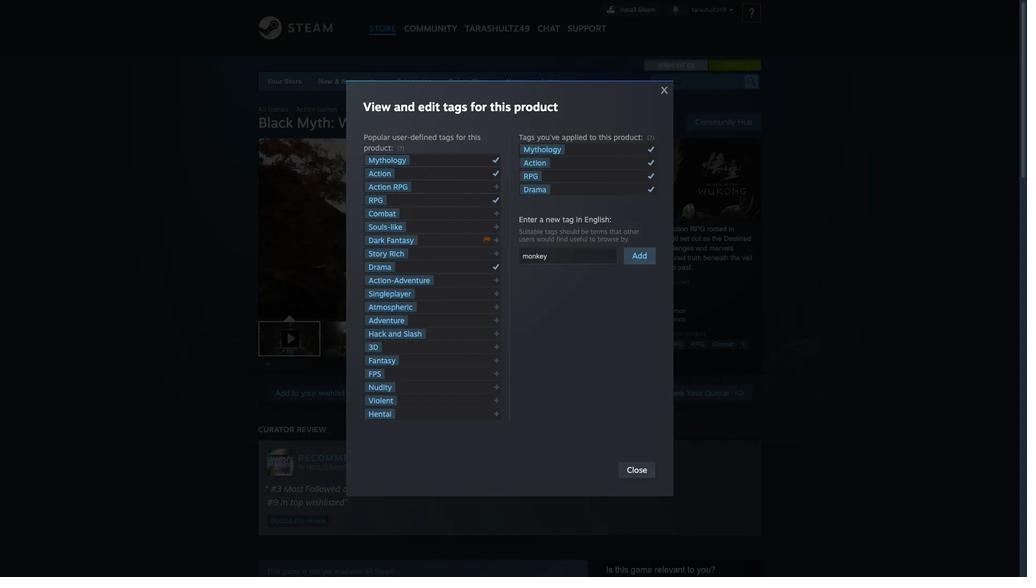 Task type: locate. For each thing, give the bounding box(es) containing it.
a inside enter a new tag in english: suitable tags should be terms that other users would find useful to browse by.
[[540, 215, 544, 224]]

view down noteworthy
[[363, 100, 391, 114]]

set
[[680, 235, 690, 243]]

game
[[644, 308, 661, 315], [644, 316, 661, 324]]

1 vertical spatial game science link
[[644, 316, 686, 324]]

0 vertical spatial in
[[576, 215, 582, 224]]

( right cart
[[740, 62, 742, 68]]

tags inside popular user-defined tags for this product:
[[439, 133, 454, 142]]

0 vertical spatial product:
[[614, 133, 643, 142]]

#9
[[267, 498, 278, 508]]

3d
[[369, 343, 378, 352]]

drama link up enter in the top right of the page
[[520, 185, 550, 195]]

ignore
[[406, 389, 428, 398]]

defined
[[411, 133, 437, 142], [627, 331, 648, 338]]

for down game science game science
[[663, 331, 671, 338]]

add for add to your wishlist
[[276, 389, 290, 398]]

adventure up singleplayer
[[394, 276, 430, 285]]

0 horizontal spatial (
[[687, 62, 689, 68]]

0 vertical spatial popular
[[364, 133, 390, 142]]

) right cart
[[745, 62, 747, 68]]

rpg link
[[520, 171, 542, 181], [365, 195, 387, 205], [688, 340, 708, 350]]

story rich
[[369, 249, 404, 258]]

wukong down categories link
[[382, 105, 407, 113]]

1 vertical spatial for
[[456, 133, 466, 142]]

1 ( from the left
[[687, 62, 689, 68]]

a inside black myth: wukong is an action rpg rooted in chinese mythology. you shall set out as the destined one to venture into the challenges and marvels ahead, to uncover the obscured truth beneath the veil of a glorious legend from the past.
[[596, 264, 600, 272]]

most
[[307, 463, 320, 471], [284, 484, 303, 495]]

labs
[[542, 78, 558, 86]]

0 horizontal spatial game
[[282, 568, 300, 576]]

drama for the bottommost the drama link
[[369, 263, 391, 272]]

rpg down tags
[[524, 172, 538, 181]]

your
[[267, 78, 282, 86], [686, 389, 703, 398]]

0 vertical spatial (?)
[[647, 134, 654, 142]]

0 vertical spatial followed
[[322, 463, 346, 471]]

) for 2
[[692, 62, 694, 68]]

games right all
[[268, 105, 288, 113]]

popular user-defined tags for this product: down game science game science
[[588, 331, 708, 338]]

0 vertical spatial myth:
[[363, 105, 380, 113]]

in for " #3 most followed at 197,768 followers #9 in top wishlisted"
[[281, 498, 288, 508]]

0 horizontal spatial your
[[267, 78, 282, 86]]

ahead,
[[588, 254, 609, 262]]

your left store
[[267, 78, 282, 86]]

1 horizontal spatial rpg link
[[520, 171, 542, 181]]

2 ) from the left
[[745, 62, 747, 68]]

wukong
[[382, 105, 407, 113], [339, 114, 392, 131], [626, 225, 651, 233]]

dark
[[369, 236, 385, 245]]

mythology down you've
[[524, 145, 561, 154]]

2 horizontal spatial in
[[729, 225, 734, 233]]

tags
[[443, 100, 467, 114], [439, 133, 454, 142], [545, 228, 558, 236], [649, 331, 662, 338]]

adventure down atmospheric
[[369, 316, 405, 325]]

rpg link up "souls-"
[[365, 195, 387, 205]]

popular inside popular user-defined tags for this product:
[[364, 133, 390, 142]]

game right this
[[282, 568, 300, 576]]

2 vertical spatial and
[[388, 330, 401, 339]]

suitable
[[519, 228, 543, 236]]

0 horizontal spatial action rpg link
[[365, 182, 412, 192]]

fantasy up the "fps" link
[[369, 356, 396, 365]]

the down you
[[649, 245, 659, 253]]

> right all games link
[[290, 105, 294, 113]]

0 horizontal spatial popular
[[364, 133, 390, 142]]

most for recommended
[[307, 463, 320, 471]]

be
[[581, 228, 589, 236]]

action rpg up souls-like link
[[369, 182, 408, 192]]

and down as
[[696, 245, 707, 253]]

2 horizontal spatial rpg link
[[688, 340, 708, 350]]

2 games from the left
[[317, 105, 338, 113]]

0 horizontal spatial drama
[[369, 263, 391, 272]]

)
[[692, 62, 694, 68], [745, 62, 747, 68]]

myth: for black myth: wukong is an action rpg rooted in chinese mythology. you shall set out as the destined one to venture into the challenges and marvels ahead, to uncover the obscured truth beneath the veil of a glorious legend from the past.
[[607, 225, 624, 233]]

a
[[540, 215, 544, 224], [596, 264, 600, 272]]

1 ) from the left
[[692, 62, 694, 68]]

1 vertical spatial drama
[[369, 263, 391, 272]]

destined
[[724, 235, 751, 243]]

1 vertical spatial myth:
[[297, 114, 335, 131]]

black
[[345, 105, 361, 113], [258, 114, 293, 131], [588, 225, 605, 233]]

0 vertical spatial most
[[307, 463, 320, 471]]

to up 'glorious' in the top right of the page
[[611, 254, 617, 262]]

souls-like
[[369, 223, 402, 232]]

view for view and edit tags for this product
[[363, 100, 391, 114]]

rpg down game science game science
[[670, 341, 683, 348]]

1 horizontal spatial user-
[[612, 331, 627, 338]]

1 vertical spatial action rpg link
[[648, 340, 687, 350]]

0 vertical spatial steam
[[638, 6, 655, 13]]

0 horizontal spatial drama link
[[365, 262, 395, 272]]

1 horizontal spatial >
[[340, 105, 343, 113]]

popular user-defined tags for this product: down edit
[[364, 133, 481, 152]]

add left your
[[276, 389, 290, 398]]

black myth: wukong link
[[345, 105, 407, 113]]

followed inside recommended by most followed october 8
[[322, 463, 346, 471]]

search text field
[[659, 75, 742, 89]]

2 vertical spatial wukong
[[626, 225, 651, 233]]

1 horizontal spatial add
[[632, 251, 647, 261]]

to left your
[[292, 389, 299, 398]]

drama up enter in the top right of the page
[[524, 185, 547, 194]]

steam right 'install'
[[638, 6, 655, 13]]

1 vertical spatial product:
[[364, 143, 393, 152]]

1 vertical spatial action link
[[365, 169, 395, 179]]

( for 1
[[740, 62, 742, 68]]

drama
[[524, 185, 547, 194], [369, 263, 391, 272]]

user- inside popular user-defined tags for this product:
[[392, 133, 411, 142]]

view for view your queue
[[667, 389, 684, 398]]

2 game from the top
[[644, 316, 661, 324]]

the down rooted
[[712, 235, 722, 243]]

is left the "not"
[[302, 568, 307, 576]]

community
[[695, 118, 736, 127]]

black down all games link
[[258, 114, 293, 131]]

this right applied
[[599, 133, 612, 142]]

this left review
[[294, 517, 305, 525]]

followed up wishlisted"
[[306, 484, 341, 495]]

0 horizontal spatial action link
[[365, 169, 395, 179]]

0 horizontal spatial view
[[363, 100, 391, 114]]

black inside black myth: wukong is an action rpg rooted in chinese mythology. you shall set out as the destined one to venture into the challenges and marvels ahead, to uncover the obscured truth beneath the veil of a glorious legend from the past.
[[588, 225, 605, 233]]

1
[[742, 62, 745, 68]]

0 horizontal spatial user-
[[392, 133, 411, 142]]

mythology for mythology link to the top
[[524, 145, 561, 154]]

> up black myth: wukong
[[340, 105, 343, 113]]

venture
[[611, 245, 634, 253]]

mythology for left mythology link
[[369, 156, 406, 165]]

wukong down the black myth: wukong link
[[339, 114, 392, 131]]

this down the news
[[490, 100, 511, 114]]

2 vertical spatial black
[[588, 225, 605, 233]]

0 vertical spatial action rpg link
[[365, 182, 412, 192]]

game
[[631, 566, 652, 575], [282, 568, 300, 576]]

2 science from the top
[[663, 316, 686, 324]]

1 vertical spatial combat link
[[709, 340, 737, 350]]

myth: down action games link
[[297, 114, 335, 131]]

0 vertical spatial user-
[[392, 133, 411, 142]]

tags down view and edit tags for this product
[[439, 133, 454, 142]]

most up top
[[284, 484, 303, 495]]

mythology link down you've
[[520, 144, 565, 155]]

in up 'destined'
[[729, 225, 734, 233]]

2 ( from the left
[[740, 62, 742, 68]]

support
[[568, 23, 607, 34]]

applied
[[562, 133, 587, 142]]

a left the new
[[540, 215, 544, 224]]

chat link
[[534, 0, 564, 36]]

all games link
[[258, 105, 288, 113]]

souls-like link
[[365, 222, 406, 232]]

wishlist                 ( 2 )
[[658, 62, 694, 68]]

is
[[653, 225, 658, 233], [302, 568, 307, 576]]

1 horizontal spatial your
[[686, 389, 703, 398]]

black myth: wukong
[[258, 114, 392, 131]]

combat link up "souls-"
[[365, 209, 400, 219]]

drama link up action-
[[365, 262, 395, 272]]

rpg link down tags
[[520, 171, 542, 181]]

browse
[[598, 235, 619, 243]]

black down new & noteworthy
[[345, 105, 361, 113]]

1 vertical spatial action rpg
[[652, 341, 683, 348]]

0 vertical spatial wukong
[[382, 105, 407, 113]]

1 horizontal spatial popular user-defined tags for this product:
[[588, 331, 708, 338]]

steam right on
[[375, 568, 395, 576]]

action rpg link down game science game science
[[648, 340, 687, 350]]

2 horizontal spatial product:
[[684, 331, 708, 338]]

most inside recommended by most followed october 8
[[307, 463, 320, 471]]

0 vertical spatial defined
[[411, 133, 437, 142]]

game left relevant
[[631, 566, 652, 575]]

the
[[712, 235, 722, 243], [649, 245, 659, 253], [646, 254, 655, 262], [731, 254, 740, 262], [666, 264, 676, 272]]

steam
[[638, 6, 655, 13], [375, 568, 395, 576]]

followed inside " #3 most followed at 197,768 followers #9 in top wishlisted"
[[306, 484, 341, 495]]

1 vertical spatial followed
[[306, 484, 341, 495]]

this down game science game science
[[673, 331, 683, 338]]

games up black myth: wukong
[[317, 105, 338, 113]]

1 vertical spatial fantasy
[[369, 356, 396, 365]]

by
[[298, 463, 305, 471]]

add to your wishlist
[[276, 389, 345, 398]]

1 horizontal spatial (
[[740, 62, 742, 68]]

combat link left +
[[709, 340, 737, 350]]

new
[[318, 78, 333, 86]]

nudity link
[[365, 383, 396, 393]]

(?) inside tags you've applied to this product: (?)
[[647, 134, 654, 142]]

your
[[301, 389, 317, 398]]

add button
[[624, 248, 656, 265]]

rpg up out
[[690, 225, 705, 233]]

add inside button
[[632, 251, 647, 261]]

combat up "souls-"
[[369, 209, 396, 218]]

curator review
[[258, 425, 326, 434]]

0 vertical spatial combat
[[369, 209, 396, 218]]

action rpg
[[369, 182, 408, 192], [652, 341, 683, 348]]

to up one
[[590, 235, 596, 243]]

is left an
[[653, 225, 658, 233]]

rpg link left +
[[688, 340, 708, 350]]

1 horizontal spatial combat link
[[709, 340, 737, 350]]

for down view and edit tags for this product
[[456, 133, 466, 142]]

tags down the new
[[545, 228, 558, 236]]

1 vertical spatial game
[[644, 316, 661, 324]]

myth:
[[363, 105, 380, 113], [297, 114, 335, 131], [607, 225, 624, 233]]

this
[[490, 100, 511, 114], [468, 133, 481, 142], [599, 133, 612, 142], [673, 331, 683, 338], [294, 517, 305, 525], [615, 566, 629, 575]]

Enter a tag text field
[[523, 250, 614, 263]]

1 vertical spatial view
[[667, 389, 684, 398]]

game science link
[[644, 308, 686, 315], [644, 316, 686, 324]]

1 horizontal spatial a
[[596, 264, 600, 272]]

to down "browse"
[[603, 245, 609, 253]]

0 vertical spatial mythology
[[524, 145, 561, 154]]

most followed link
[[307, 463, 346, 471]]

fantasy
[[387, 236, 414, 245], [369, 356, 396, 365]]

wukong up mythology.
[[626, 225, 651, 233]]

myth: inside black myth: wukong is an action rpg rooted in chinese mythology. you shall set out as the destined one to venture into the challenges and marvels ahead, to uncover the obscured truth beneath the veil of a glorious legend from the past.
[[607, 225, 624, 233]]

action rpg down game science game science
[[652, 341, 683, 348]]

1 vertical spatial rpg link
[[365, 195, 387, 205]]

would
[[537, 235, 555, 243]]

2 game science link from the top
[[644, 316, 686, 324]]

shop
[[472, 78, 489, 86]]

most inside " #3 most followed at 197,768 followers #9 in top wishlisted"
[[284, 484, 303, 495]]

1 horizontal spatial steam
[[638, 6, 655, 13]]

wukong for black myth: wukong is an action rpg rooted in chinese mythology. you shall set out as the destined one to venture into the challenges and marvels ahead, to uncover the obscured truth beneath the veil of a glorious legend from the past.
[[626, 225, 651, 233]]

singleplayer link
[[365, 289, 415, 299]]

atmospheric
[[369, 303, 413, 312]]

1 horizontal spatial mythology
[[524, 145, 561, 154]]

0 horizontal spatial for
[[456, 133, 466, 142]]

1 game from the top
[[644, 308, 661, 315]]

chinese
[[588, 235, 614, 243]]

drama up action-
[[369, 263, 391, 272]]

0 vertical spatial action link
[[520, 158, 550, 168]]

2 horizontal spatial black
[[588, 225, 605, 233]]

0 horizontal spatial black
[[258, 114, 293, 131]]

all games > action games > black myth: wukong
[[258, 105, 407, 113]]

(?)
[[647, 134, 654, 142], [397, 145, 405, 152]]

0 vertical spatial game science link
[[644, 308, 686, 315]]

) up search text field
[[692, 62, 694, 68]]

followed up at
[[322, 463, 346, 471]]

fantasy up rich
[[387, 236, 414, 245]]

for down "shop"
[[471, 100, 487, 114]]

most right by
[[307, 463, 320, 471]]

1 vertical spatial wukong
[[339, 114, 392, 131]]

action link
[[520, 158, 550, 168], [365, 169, 395, 179]]

1 horizontal spatial black
[[345, 105, 361, 113]]

action rpg link up souls-like link
[[365, 182, 412, 192]]

0 vertical spatial and
[[394, 100, 415, 114]]

0 horizontal spatial )
[[692, 62, 694, 68]]

1 vertical spatial a
[[596, 264, 600, 272]]

in for black myth: wukong is an action rpg rooted in chinese mythology. you shall set out as the destined one to venture into the challenges and marvels ahead, to uncover the obscured truth beneath the veil of a glorious legend from the past.
[[729, 225, 734, 233]]

wukong inside black myth: wukong is an action rpg rooted in chinese mythology. you shall set out as the destined one to venture into the challenges and marvels ahead, to uncover the obscured truth beneath the veil of a glorious legend from the past.
[[626, 225, 651, 233]]

1 science from the top
[[663, 308, 686, 315]]

games
[[268, 105, 288, 113], [317, 105, 338, 113]]

this right is
[[615, 566, 629, 575]]

new & noteworthy
[[318, 78, 380, 86]]

this inside discuss this review link
[[294, 517, 305, 525]]

0 vertical spatial popular user-defined tags for this product:
[[364, 133, 481, 152]]

mythology link down the black myth: wukong link
[[365, 155, 410, 165]]

myth: down noteworthy
[[363, 105, 380, 113]]

+
[[742, 341, 745, 348]]

in right #9
[[281, 498, 288, 508]]

2 horizontal spatial myth:
[[607, 225, 624, 233]]

1 vertical spatial defined
[[627, 331, 648, 338]]

the up from
[[646, 254, 655, 262]]

defined down edit
[[411, 133, 437, 142]]

1 vertical spatial most
[[284, 484, 303, 495]]

1 horizontal spatial drama
[[524, 185, 547, 194]]

combat link
[[365, 209, 400, 219], [709, 340, 737, 350]]

2 vertical spatial product:
[[684, 331, 708, 338]]

myth: up "browse"
[[607, 225, 624, 233]]

a right of
[[596, 264, 600, 272]]

this down view and edit tags for this product
[[468, 133, 481, 142]]

singleplayer
[[369, 289, 411, 299]]

0 horizontal spatial a
[[540, 215, 544, 224]]

your left queue on the bottom
[[686, 389, 703, 398]]

you've
[[537, 133, 560, 142]]

( right wishlist
[[687, 62, 689, 68]]

0 vertical spatial for
[[471, 100, 487, 114]]

hentai
[[369, 410, 392, 419]]

2 vertical spatial in
[[281, 498, 288, 508]]

noteworthy
[[342, 78, 380, 86]]

1 horizontal spatial action rpg
[[652, 341, 683, 348]]

1 vertical spatial mythology
[[369, 156, 406, 165]]

fps
[[369, 370, 381, 379]]

1 horizontal spatial games
[[317, 105, 338, 113]]

1 horizontal spatial myth:
[[363, 105, 380, 113]]

and
[[394, 100, 415, 114], [696, 245, 707, 253], [388, 330, 401, 339]]

for inside popular user-defined tags for this product:
[[456, 133, 466, 142]]

mythology down the black myth: wukong link
[[369, 156, 406, 165]]

is this game relevant to you?
[[606, 566, 716, 575]]

and down adventure link
[[388, 330, 401, 339]]

view
[[363, 100, 391, 114], [667, 389, 684, 398]]

to inside enter a new tag in english: suitable tags should be terms that other users would find useful to browse by.
[[590, 235, 596, 243]]

black down the "english:"
[[588, 225, 605, 233]]

legend
[[628, 264, 649, 272]]

in right tag
[[576, 215, 582, 224]]

combat left +
[[713, 341, 733, 348]]

user-
[[392, 133, 411, 142], [612, 331, 627, 338]]

product:
[[614, 133, 643, 142], [364, 143, 393, 152], [684, 331, 708, 338]]

in inside black myth: wukong is an action rpg rooted in chinese mythology. you shall set out as the destined one to venture into the challenges and marvels ahead, to uncover the obscured truth beneath the veil of a glorious legend from the past.
[[729, 225, 734, 233]]

1 horizontal spatial product:
[[614, 133, 643, 142]]

tags inside enter a new tag in english: suitable tags should be terms that other users would find useful to browse by.
[[545, 228, 558, 236]]

>
[[290, 105, 294, 113], [340, 105, 343, 113]]

view left queue on the bottom
[[667, 389, 684, 398]]

add up the legend
[[632, 251, 647, 261]]

and left edit
[[394, 100, 415, 114]]

0 vertical spatial drama link
[[520, 185, 550, 195]]

in inside " #3 most followed at 197,768 followers #9 in top wishlisted"
[[281, 498, 288, 508]]

0 horizontal spatial combat link
[[365, 209, 400, 219]]

0 vertical spatial black
[[345, 105, 361, 113]]

and for edit
[[394, 100, 415, 114]]

an
[[660, 225, 668, 233]]

0 horizontal spatial games
[[268, 105, 288, 113]]

popular user-defined tags for this product:
[[364, 133, 481, 152], [588, 331, 708, 338]]

1 horizontal spatial view
[[667, 389, 684, 398]]

veil
[[742, 254, 753, 262]]

followed for "
[[306, 484, 341, 495]]

defined down game science game science
[[627, 331, 648, 338]]

0 horizontal spatial add
[[276, 389, 290, 398]]



Task type: describe. For each thing, give the bounding box(es) containing it.
&
[[335, 78, 340, 86]]

close
[[627, 465, 647, 476]]

rooted
[[707, 225, 727, 233]]

" #3 most followed at 197,768 followers #9 in top wishlisted"
[[265, 484, 425, 508]]

review
[[307, 517, 326, 525]]

october
[[350, 463, 373, 471]]

violent link
[[365, 396, 397, 406]]

is inside black myth: wukong is an action rpg rooted in chinese mythology. you shall set out as the destined one to venture into the challenges and marvels ahead, to uncover the obscured truth beneath the veil of a glorious legend from the past.
[[653, 225, 658, 233]]

rpg up "souls-"
[[369, 196, 383, 205]]

store link
[[365, 0, 400, 39]]

) for 1
[[745, 62, 747, 68]]

action
[[670, 225, 688, 233]]

slash
[[404, 330, 422, 339]]

1 vertical spatial popular
[[588, 331, 610, 338]]

news link
[[498, 72, 533, 91]]

view your queue
[[667, 389, 736, 398]]

install
[[620, 6, 636, 13]]

the left veil
[[731, 254, 740, 262]]

yet
[[322, 568, 332, 576]]

and for slash
[[388, 330, 401, 339]]

0 vertical spatial adventure
[[394, 276, 430, 285]]

follow
[[364, 389, 387, 398]]

product: inside popular user-defined tags for this product:
[[364, 143, 393, 152]]

challenges
[[661, 245, 694, 253]]

1 horizontal spatial game
[[631, 566, 652, 575]]

other
[[623, 228, 640, 236]]

0 vertical spatial combat link
[[365, 209, 400, 219]]

dark fantasy
[[369, 236, 414, 245]]

wukong for black myth: wukong
[[339, 114, 392, 131]]

rpg up like
[[393, 182, 408, 192]]

197,768
[[353, 484, 386, 495]]

edit
[[418, 100, 440, 114]]

top
[[290, 498, 303, 508]]

hentai link
[[365, 409, 395, 419]]

followers
[[388, 484, 425, 495]]

wishlist
[[658, 62, 686, 68]]

one
[[588, 245, 601, 253]]

0 vertical spatial mythology link
[[520, 144, 565, 155]]

to left the you?
[[688, 566, 695, 575]]

new
[[546, 215, 560, 224]]

myth: for black myth: wukong
[[297, 114, 335, 131]]

2 > from the left
[[340, 105, 343, 113]]

community
[[404, 23, 457, 34]]

hack and slash link
[[365, 329, 426, 339]]

story
[[369, 249, 387, 258]]

english:
[[585, 215, 612, 224]]

all
[[258, 105, 266, 113]]

queue
[[705, 389, 729, 398]]

rpg left +
[[691, 341, 704, 348]]

1 horizontal spatial action rpg link
[[648, 340, 687, 350]]

view your queue link
[[659, 385, 753, 402]]

find
[[556, 235, 568, 243]]

relevant
[[655, 566, 685, 575]]

0 vertical spatial tarashultz49
[[692, 6, 726, 13]]

atmospheric link
[[365, 302, 417, 312]]

1 horizontal spatial defined
[[627, 331, 648, 338]]

install steam
[[620, 6, 655, 13]]

0 horizontal spatial tarashultz49
[[465, 23, 530, 34]]

add to your wishlist link
[[267, 385, 353, 402]]

your store
[[267, 78, 302, 86]]

store
[[284, 78, 302, 86]]

discuss this review link
[[267, 516, 329, 528]]

and inside black myth: wukong is an action rpg rooted in chinese mythology. you shall set out as the destined one to venture into the challenges and marvels ahead, to uncover the obscured truth beneath the veil of a glorious legend from the past.
[[696, 245, 707, 253]]

0 vertical spatial fantasy
[[387, 236, 414, 245]]

0 vertical spatial your
[[267, 78, 282, 86]]

into
[[636, 245, 647, 253]]

0 horizontal spatial popular user-defined tags for this product:
[[364, 133, 481, 152]]

community link
[[400, 0, 461, 39]]

points shop link
[[440, 72, 498, 91]]

add for add
[[632, 251, 647, 261]]

action-adventure
[[369, 276, 430, 285]]

past.
[[678, 264, 693, 272]]

rpg inside black myth: wukong is an action rpg rooted in chinese mythology. you shall set out as the destined one to venture into the challenges and marvels ahead, to uncover the obscured truth beneath the veil of a glorious legend from the past.
[[690, 225, 705, 233]]

action games link
[[296, 105, 338, 113]]

shall
[[664, 235, 678, 243]]

at
[[343, 484, 351, 495]]

1 vertical spatial drama link
[[365, 262, 395, 272]]

of
[[588, 264, 594, 272]]

action rpg for action rpg link to the right
[[652, 341, 683, 348]]

to inside add to your wishlist link
[[292, 389, 299, 398]]

1 vertical spatial (?)
[[397, 145, 405, 152]]

discuss this review
[[270, 517, 326, 525]]

support link
[[564, 0, 610, 36]]

that
[[610, 228, 622, 236]]

0 horizontal spatial defined
[[411, 133, 437, 142]]

tarashultz49 link
[[461, 0, 534, 39]]

available
[[334, 568, 362, 576]]

1 games from the left
[[268, 105, 288, 113]]

0 vertical spatial rpg link
[[520, 171, 542, 181]]

1 vertical spatial steam
[[375, 568, 395, 576]]

0 horizontal spatial combat
[[369, 209, 396, 218]]

points shop
[[449, 78, 489, 86]]

0 horizontal spatial mythology link
[[365, 155, 410, 165]]

cart
[[723, 62, 739, 68]]

recommended
[[298, 453, 378, 464]]

tags down points
[[443, 100, 467, 114]]

not
[[309, 568, 320, 576]]

wishlist
[[319, 389, 345, 398]]

1 vertical spatial popular user-defined tags for this product:
[[588, 331, 708, 338]]

1 vertical spatial adventure
[[369, 316, 405, 325]]

the down obscured
[[666, 264, 676, 272]]

most for "
[[284, 484, 303, 495]]

black myth: wukong is an action rpg rooted in chinese mythology. you shall set out as the destined one to venture into the challenges and marvels ahead, to uncover the obscured truth beneath the veil of a glorious legend from the past.
[[588, 225, 753, 272]]

tags you've applied to this product: (?)
[[519, 133, 654, 142]]

should
[[560, 228, 579, 236]]

0 horizontal spatial is
[[302, 568, 307, 576]]

on
[[364, 568, 373, 576]]

2 horizontal spatial for
[[663, 331, 671, 338]]

drama for right the drama link
[[524, 185, 547, 194]]

categories
[[396, 78, 432, 86]]

2 vertical spatial rpg link
[[688, 340, 708, 350]]

1 vertical spatial your
[[686, 389, 703, 398]]

black for black myth: wukong is an action rpg rooted in chinese mythology. you shall set out as the destined one to venture into the challenges and marvels ahead, to uncover the obscured truth beneath the veil of a glorious legend from the past.
[[588, 225, 605, 233]]

1 > from the left
[[290, 105, 294, 113]]

obscured
[[657, 254, 686, 262]]

your store link
[[267, 78, 302, 86]]

adventure link
[[365, 316, 408, 326]]

recommended by most followed october 8
[[298, 453, 378, 471]]

1 game science link from the top
[[644, 308, 686, 315]]

action rpg for top action rpg link
[[369, 182, 408, 192]]

fps link
[[365, 369, 385, 379]]

2
[[689, 62, 692, 68]]

hack
[[369, 330, 386, 339]]

1 horizontal spatial combat
[[713, 341, 733, 348]]

install steam link
[[601, 3, 660, 16]]

followed for recommended
[[322, 463, 346, 471]]

violent
[[369, 396, 393, 406]]

this game is not yet available on steam
[[267, 568, 395, 576]]

enter
[[519, 215, 537, 224]]

in inside enter a new tag in english: suitable tags should be terms that other users would find useful to browse by.
[[576, 215, 582, 224]]

chat
[[538, 23, 560, 34]]

points
[[449, 78, 470, 86]]

reviews
[[668, 279, 690, 286]]

user
[[654, 279, 666, 286]]

no user reviews
[[644, 279, 690, 286]]

no
[[644, 279, 652, 286]]

users
[[519, 235, 535, 243]]

to right applied
[[590, 133, 597, 142]]

1 vertical spatial user-
[[612, 331, 627, 338]]

( for 2
[[687, 62, 689, 68]]

0 horizontal spatial rpg link
[[365, 195, 387, 205]]

tags down game science game science
[[649, 331, 662, 338]]

out
[[691, 235, 701, 243]]

1 horizontal spatial drama link
[[520, 185, 550, 195]]

community hub link
[[687, 114, 761, 131]]

black for black myth: wukong
[[258, 114, 293, 131]]

game science game science
[[644, 308, 686, 324]]



Task type: vqa. For each thing, say whether or not it's contained in the screenshot.
2nd it from right
no



